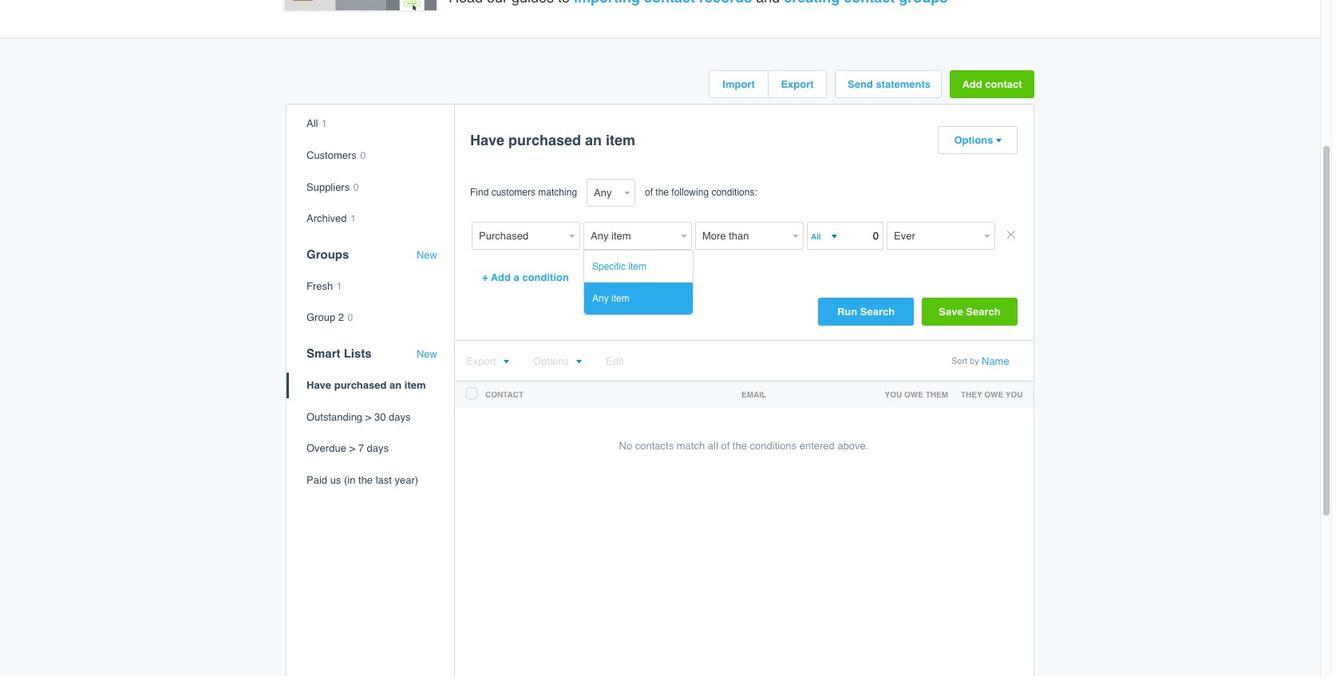 Task type: describe. For each thing, give the bounding box(es) containing it.
el image
[[503, 360, 509, 365]]

add inside button
[[491, 272, 511, 284]]

send statements button
[[836, 71, 941, 98]]

1 horizontal spatial export button
[[769, 71, 826, 98]]

lists
[[344, 346, 372, 360]]

options for of the following conditions:
[[954, 134, 994, 146]]

import
[[723, 79, 755, 91]]

group
[[307, 312, 335, 324]]

a
[[514, 272, 520, 284]]

any item
[[592, 293, 630, 304]]

0 horizontal spatial export button
[[466, 356, 509, 368]]

find customers matching
[[470, 187, 577, 198]]

options for email
[[533, 356, 569, 368]]

name button
[[982, 356, 1010, 368]]

all
[[708, 440, 718, 452]]

1 horizontal spatial purchased
[[509, 132, 581, 149]]

suppliers
[[307, 181, 350, 193]]

0 inside group 2 0
[[348, 312, 353, 324]]

above.
[[838, 440, 869, 452]]

1 for fresh
[[337, 281, 342, 292]]

export for right export button
[[781, 79, 814, 91]]

+ add a condition button
[[470, 264, 581, 292]]

owe for they
[[985, 390, 1004, 399]]

outstanding
[[307, 411, 363, 423]]

by
[[970, 356, 979, 367]]

days for outstanding > 30 days
[[389, 411, 411, 423]]

new for groups
[[417, 249, 438, 261]]

0 vertical spatial of
[[645, 187, 653, 198]]

condition
[[522, 272, 569, 284]]

0 vertical spatial an
[[585, 132, 602, 149]]

contact
[[985, 79, 1022, 91]]

save search button
[[922, 298, 1018, 326]]

search for run search
[[860, 306, 895, 318]]

item up outstanding > 30 days
[[405, 379, 426, 391]]

item right any
[[612, 293, 630, 304]]

add inside "button"
[[962, 79, 983, 91]]

run search
[[837, 306, 895, 318]]

name
[[982, 356, 1010, 368]]

you owe them
[[885, 390, 948, 399]]

paid us (in the last year)
[[307, 474, 418, 486]]

import button
[[710, 71, 768, 98]]

+
[[482, 272, 488, 284]]

any
[[592, 293, 609, 304]]

customers 0
[[307, 149, 366, 161]]

no
[[619, 440, 632, 452]]

(in
[[344, 474, 356, 486]]

edit button
[[606, 356, 624, 368]]

1 horizontal spatial of
[[721, 440, 730, 452]]

paid
[[307, 474, 327, 486]]

All text field
[[587, 179, 621, 207]]

year)
[[395, 474, 418, 486]]

specific
[[592, 261, 626, 272]]

1 for archived
[[351, 213, 356, 224]]

save search
[[939, 306, 1001, 318]]

0 vertical spatial have purchased an item
[[470, 132, 636, 149]]

options button for of the following conditions:
[[939, 127, 1017, 154]]

entered
[[800, 440, 835, 452]]

send
[[848, 79, 873, 91]]

they
[[961, 390, 982, 399]]

customers
[[492, 187, 536, 198]]



Task type: locate. For each thing, give the bounding box(es) containing it.
suppliers 0
[[307, 181, 359, 193]]

0 vertical spatial the
[[656, 187, 669, 198]]

options button down add contact "button"
[[939, 127, 1017, 154]]

0 horizontal spatial >
[[349, 442, 355, 454]]

following
[[672, 187, 709, 198]]

you left them
[[885, 390, 902, 399]]

0 vertical spatial 0
[[360, 150, 366, 161]]

you
[[885, 390, 902, 399], [1006, 390, 1023, 399]]

export button
[[769, 71, 826, 98], [466, 356, 509, 368]]

0 horizontal spatial el image
[[575, 360, 582, 365]]

1 vertical spatial 0
[[354, 182, 359, 193]]

1 vertical spatial purchased
[[334, 379, 387, 391]]

new for smart lists
[[417, 348, 438, 360]]

0 horizontal spatial an
[[390, 379, 402, 391]]

add right +
[[491, 272, 511, 284]]

> left the 30
[[365, 411, 371, 423]]

overdue > 7 days
[[307, 442, 389, 454]]

all
[[307, 118, 318, 130]]

group 2 0
[[307, 312, 353, 324]]

contacts
[[635, 440, 674, 452]]

you down name button
[[1006, 390, 1023, 399]]

an up outstanding > 30 days
[[390, 379, 402, 391]]

1 vertical spatial 1
[[351, 213, 356, 224]]

0 horizontal spatial the
[[358, 474, 373, 486]]

fresh 1
[[307, 280, 342, 292]]

last
[[376, 474, 392, 486]]

owe right they
[[985, 390, 1004, 399]]

1 horizontal spatial have
[[470, 132, 505, 149]]

2 horizontal spatial the
[[733, 440, 747, 452]]

2 horizontal spatial 1
[[351, 213, 356, 224]]

0 horizontal spatial 1
[[322, 118, 327, 130]]

1 horizontal spatial options
[[954, 134, 994, 146]]

search for save search
[[966, 306, 1001, 318]]

days for overdue > 7 days
[[367, 442, 389, 454]]

groups
[[307, 247, 349, 261]]

1 horizontal spatial options button
[[939, 127, 1017, 154]]

2 new from the top
[[417, 348, 438, 360]]

options
[[954, 134, 994, 146], [533, 356, 569, 368]]

customers
[[307, 149, 357, 161]]

owe
[[905, 390, 924, 399], [985, 390, 1004, 399]]

1 vertical spatial the
[[733, 440, 747, 452]]

options button
[[939, 127, 1017, 154], [533, 356, 582, 368]]

0 vertical spatial >
[[365, 411, 371, 423]]

send statements
[[848, 79, 931, 91]]

0 horizontal spatial have
[[307, 379, 331, 391]]

30
[[374, 411, 386, 423]]

el image
[[995, 138, 1002, 144], [575, 360, 582, 365]]

have purchased an item up matching
[[470, 132, 636, 149]]

item up all text field
[[606, 132, 636, 149]]

the right (in
[[358, 474, 373, 486]]

new link
[[417, 249, 438, 261], [417, 348, 438, 360]]

2 search from the left
[[966, 306, 1001, 318]]

el image left edit on the bottom left of the page
[[575, 360, 582, 365]]

fresh
[[307, 280, 333, 292]]

0
[[360, 150, 366, 161], [354, 182, 359, 193], [348, 312, 353, 324]]

1 vertical spatial new
[[417, 348, 438, 360]]

the left following
[[656, 187, 669, 198]]

1 inside all 1
[[322, 118, 327, 130]]

el image down the contact
[[995, 138, 1002, 144]]

1 vertical spatial el image
[[575, 360, 582, 365]]

1 horizontal spatial have purchased an item
[[470, 132, 636, 149]]

days right the 30
[[389, 411, 411, 423]]

them
[[926, 390, 948, 399]]

1 vertical spatial of
[[721, 440, 730, 452]]

1 new from the top
[[417, 249, 438, 261]]

export right the import button
[[781, 79, 814, 91]]

>
[[365, 411, 371, 423], [349, 442, 355, 454]]

1 horizontal spatial 1
[[337, 281, 342, 292]]

0 vertical spatial purchased
[[509, 132, 581, 149]]

1 vertical spatial days
[[367, 442, 389, 454]]

0 horizontal spatial options
[[533, 356, 569, 368]]

search right 'save'
[[966, 306, 1001, 318]]

> for overdue
[[349, 442, 355, 454]]

matching
[[538, 187, 577, 198]]

edit
[[606, 356, 624, 368]]

1 right all
[[322, 118, 327, 130]]

1 vertical spatial options
[[533, 356, 569, 368]]

an up all text field
[[585, 132, 602, 149]]

0 vertical spatial options button
[[939, 127, 1017, 154]]

0 for customers
[[360, 150, 366, 161]]

1
[[322, 118, 327, 130], [351, 213, 356, 224], [337, 281, 342, 292]]

all 1
[[307, 118, 327, 130]]

match
[[677, 440, 705, 452]]

days right 7
[[367, 442, 389, 454]]

smart
[[307, 346, 341, 360]]

of the following conditions:
[[645, 187, 757, 198]]

days
[[389, 411, 411, 423], [367, 442, 389, 454]]

conditions
[[750, 440, 797, 452]]

1 vertical spatial new link
[[417, 348, 438, 360]]

specific item
[[592, 261, 647, 272]]

1 vertical spatial add
[[491, 272, 511, 284]]

the right all
[[733, 440, 747, 452]]

1 horizontal spatial export
[[781, 79, 814, 91]]

run search button
[[818, 298, 914, 326]]

0 horizontal spatial export
[[466, 356, 496, 368]]

1 vertical spatial have purchased an item
[[307, 379, 426, 391]]

smart lists
[[307, 346, 372, 360]]

find
[[470, 187, 489, 198]]

item right specific
[[629, 261, 647, 272]]

1 vertical spatial export button
[[466, 356, 509, 368]]

save
[[939, 306, 963, 318]]

of
[[645, 187, 653, 198], [721, 440, 730, 452]]

0 vertical spatial add
[[962, 79, 983, 91]]

0 vertical spatial export button
[[769, 71, 826, 98]]

new link for groups
[[417, 249, 438, 261]]

2 vertical spatial 0
[[348, 312, 353, 324]]

0 for suppliers
[[354, 182, 359, 193]]

1 owe from the left
[[905, 390, 924, 399]]

new
[[417, 249, 438, 261], [417, 348, 438, 360]]

export left el image
[[466, 356, 496, 368]]

archived
[[307, 212, 347, 224]]

0 vertical spatial export
[[781, 79, 814, 91]]

options right el image
[[533, 356, 569, 368]]

export button up contact
[[466, 356, 509, 368]]

2 you from the left
[[1006, 390, 1023, 399]]

export button right the import button
[[769, 71, 826, 98]]

statements
[[876, 79, 931, 91]]

1 horizontal spatial an
[[585, 132, 602, 149]]

purchased up matching
[[509, 132, 581, 149]]

0 horizontal spatial have purchased an item
[[307, 379, 426, 391]]

1 for all
[[322, 118, 327, 130]]

search right run at the right of the page
[[860, 306, 895, 318]]

add left the contact
[[962, 79, 983, 91]]

1 horizontal spatial owe
[[985, 390, 1004, 399]]

0 horizontal spatial you
[[885, 390, 902, 399]]

2 vertical spatial 1
[[337, 281, 342, 292]]

add contact
[[962, 79, 1022, 91]]

have purchased an item up outstanding > 30 days
[[307, 379, 426, 391]]

item
[[606, 132, 636, 149], [629, 261, 647, 272], [612, 293, 630, 304], [405, 379, 426, 391]]

0 right suppliers
[[354, 182, 359, 193]]

options button for email
[[533, 356, 582, 368]]

purchased
[[509, 132, 581, 149], [334, 379, 387, 391]]

export for the leftmost export button
[[466, 356, 496, 368]]

1 horizontal spatial add
[[962, 79, 983, 91]]

0 right 2
[[348, 312, 353, 324]]

no contacts match all of the conditions entered above.
[[619, 440, 869, 452]]

1 new link from the top
[[417, 249, 438, 261]]

0 vertical spatial el image
[[995, 138, 1002, 144]]

0 horizontal spatial options button
[[533, 356, 582, 368]]

new link for smart lists
[[417, 348, 438, 360]]

0 inside suppliers 0
[[354, 182, 359, 193]]

export
[[781, 79, 814, 91], [466, 356, 496, 368]]

1 inside archived 1
[[351, 213, 356, 224]]

add
[[962, 79, 983, 91], [491, 272, 511, 284]]

1 vertical spatial export
[[466, 356, 496, 368]]

0 right the customers
[[360, 150, 366, 161]]

0 horizontal spatial of
[[645, 187, 653, 198]]

contact
[[485, 390, 524, 399]]

export inside button
[[781, 79, 814, 91]]

1 right archived
[[351, 213, 356, 224]]

2 vertical spatial the
[[358, 474, 373, 486]]

1 horizontal spatial >
[[365, 411, 371, 423]]

1 vertical spatial >
[[349, 442, 355, 454]]

the
[[656, 187, 669, 198], [733, 440, 747, 452], [358, 474, 373, 486]]

overdue
[[307, 442, 346, 454]]

1 vertical spatial have
[[307, 379, 331, 391]]

have up 'find' on the top left
[[470, 132, 505, 149]]

2 owe from the left
[[985, 390, 1004, 399]]

0 vertical spatial options
[[954, 134, 994, 146]]

sort
[[952, 356, 968, 367]]

el image for of the following conditions:
[[995, 138, 1002, 144]]

add contact button
[[950, 71, 1035, 98]]

2
[[338, 312, 344, 324]]

outstanding > 30 days
[[307, 411, 411, 423]]

owe for you
[[905, 390, 924, 399]]

archived 1
[[307, 212, 356, 224]]

1 you from the left
[[885, 390, 902, 399]]

search
[[860, 306, 895, 318], [966, 306, 1001, 318]]

1 horizontal spatial search
[[966, 306, 1001, 318]]

of left following
[[645, 187, 653, 198]]

1 vertical spatial an
[[390, 379, 402, 391]]

0 vertical spatial 1
[[322, 118, 327, 130]]

1 search from the left
[[860, 306, 895, 318]]

2 new link from the top
[[417, 348, 438, 360]]

1 horizontal spatial el image
[[995, 138, 1002, 144]]

an
[[585, 132, 602, 149], [390, 379, 402, 391]]

None text field
[[472, 222, 566, 250], [584, 222, 678, 250], [807, 222, 884, 250], [472, 222, 566, 250], [584, 222, 678, 250], [807, 222, 884, 250]]

+ add a condition
[[482, 272, 569, 284]]

options button right el image
[[533, 356, 582, 368]]

have
[[470, 132, 505, 149], [307, 379, 331, 391]]

purchased up outstanding > 30 days
[[334, 379, 387, 391]]

0 horizontal spatial owe
[[905, 390, 924, 399]]

> left 7
[[349, 442, 355, 454]]

7
[[358, 442, 364, 454]]

1 horizontal spatial the
[[656, 187, 669, 198]]

run
[[837, 306, 858, 318]]

0 horizontal spatial add
[[491, 272, 511, 284]]

el image for email
[[575, 360, 582, 365]]

0 vertical spatial new
[[417, 249, 438, 261]]

1 inside fresh 1
[[337, 281, 342, 292]]

have down smart
[[307, 379, 331, 391]]

0 horizontal spatial search
[[860, 306, 895, 318]]

None text field
[[695, 222, 790, 250], [887, 222, 981, 250], [809, 228, 830, 245], [695, 222, 790, 250], [887, 222, 981, 250], [809, 228, 830, 245]]

0 vertical spatial days
[[389, 411, 411, 423]]

0 vertical spatial new link
[[417, 249, 438, 261]]

email
[[742, 390, 767, 399]]

options down add contact "button"
[[954, 134, 994, 146]]

conditions:
[[712, 187, 757, 198]]

us
[[330, 474, 341, 486]]

1 vertical spatial options button
[[533, 356, 582, 368]]

of right all
[[721, 440, 730, 452]]

1 horizontal spatial you
[[1006, 390, 1023, 399]]

sort by name
[[952, 356, 1010, 368]]

owe left them
[[905, 390, 924, 399]]

1 right 'fresh'
[[337, 281, 342, 292]]

have purchased an item
[[470, 132, 636, 149], [307, 379, 426, 391]]

> for outstanding
[[365, 411, 371, 423]]

0 horizontal spatial purchased
[[334, 379, 387, 391]]

0 inside "customers 0"
[[360, 150, 366, 161]]

they owe you
[[961, 390, 1023, 399]]

0 vertical spatial have
[[470, 132, 505, 149]]



Task type: vqa. For each thing, say whether or not it's contained in the screenshot.
in
no



